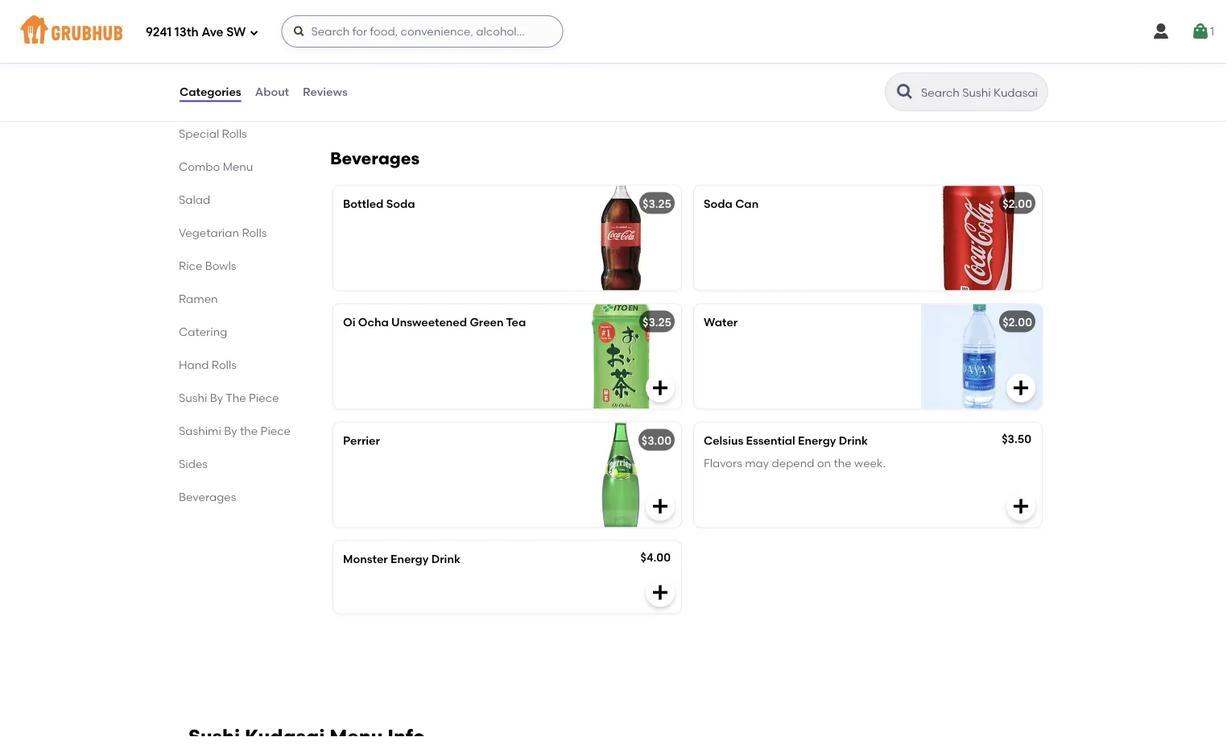 Task type: describe. For each thing, give the bounding box(es) containing it.
steamed rice
[[343, 20, 420, 34]]

bottled soda
[[343, 196, 415, 210]]

1 button
[[1191, 17, 1215, 46]]

sw
[[227, 25, 246, 40]]

Search for food, convenience, alcohol... search field
[[282, 15, 563, 48]]

ramen tab
[[179, 290, 292, 307]]

perrier image
[[561, 422, 682, 527]]

water
[[704, 315, 738, 329]]

2 soda from the left
[[704, 196, 733, 210]]

$2.00 for soda can
[[1003, 196, 1033, 210]]

rolls for special rolls
[[222, 127, 247, 140]]

search icon image
[[896, 82, 915, 102]]

special rolls tab
[[179, 125, 292, 142]]

vegetarian rolls tab
[[179, 224, 292, 241]]

$4.00
[[641, 550, 671, 564]]

beverages tab
[[179, 488, 292, 505]]

combo menu
[[179, 160, 253, 173]]

piece for sashimi by the piece
[[261, 424, 291, 438]]

1 vertical spatial energy
[[391, 552, 429, 565]]

sides tab
[[179, 455, 292, 472]]

9241 13th ave sw
[[146, 25, 246, 40]]

1 soda from the left
[[386, 196, 415, 210]]

can
[[736, 196, 759, 210]]

piece for sushi by the piece
[[249, 391, 279, 405]]

salad
[[179, 193, 210, 207]]

combo menu tab
[[179, 158, 292, 175]]

rice inside rice bowls tab
[[179, 259, 202, 273]]

0 vertical spatial drink
[[839, 433, 868, 447]]

9241
[[146, 25, 172, 40]]

combo
[[179, 160, 220, 173]]

$3.25 for oi ocha unsweetened green tea
[[643, 315, 672, 329]]

catering
[[179, 325, 227, 339]]

13th
[[175, 25, 199, 40]]

$2.00 for water
[[1003, 315, 1033, 329]]

oi
[[343, 315, 356, 329]]

celsius essential energy drink
[[704, 433, 868, 447]]

menu
[[223, 160, 253, 173]]

0 horizontal spatial drink
[[432, 552, 461, 565]]

soda can
[[704, 196, 759, 210]]

svg image inside 1 button
[[1191, 22, 1211, 41]]

monster
[[343, 552, 388, 565]]

by for the
[[224, 424, 237, 438]]

sushi by the piece
[[179, 391, 279, 405]]

best sellers
[[179, 61, 242, 74]]

perrier
[[343, 433, 380, 447]]

soda can image
[[922, 186, 1042, 290]]

0 vertical spatial energy
[[798, 433, 837, 447]]

hand rolls tab
[[179, 356, 292, 373]]

steamed rice button
[[334, 9, 682, 114]]

rolls for vegetarian rolls
[[242, 226, 267, 240]]

best
[[179, 61, 203, 74]]

rice bowls tab
[[179, 257, 292, 274]]

steamed
[[343, 20, 393, 34]]

week.
[[855, 456, 886, 470]]

sides
[[179, 457, 208, 471]]

sashimi
[[179, 424, 221, 438]]

vegetarian rolls
[[179, 226, 267, 240]]



Task type: vqa. For each thing, say whether or not it's contained in the screenshot.
the leftmost svg icon
no



Task type: locate. For each thing, give the bounding box(es) containing it.
rolls inside 'tab'
[[210, 94, 235, 107]]

rice left bowls
[[179, 259, 202, 273]]

rice right steamed
[[396, 20, 420, 34]]

drink right monster
[[432, 552, 461, 565]]

$3.25 left soda can in the right of the page
[[643, 196, 672, 210]]

monster energy drink
[[343, 552, 461, 565]]

svg image
[[1191, 22, 1211, 41], [1012, 83, 1031, 103], [651, 378, 670, 397], [651, 583, 670, 602]]

special rolls
[[179, 127, 247, 140]]

beverages up the bottled soda
[[330, 148, 420, 168]]

sushi for sushi rolls
[[179, 94, 207, 107]]

1 vertical spatial rice
[[179, 259, 202, 273]]

oi ocha unsweetened green tea
[[343, 315, 526, 329]]

about
[[255, 85, 289, 99]]

Search Sushi Kudasai search field
[[920, 85, 1043, 100]]

bowls
[[205, 259, 236, 273]]

1 vertical spatial drink
[[432, 552, 461, 565]]

vegetarian
[[179, 226, 239, 240]]

$3.50
[[1002, 432, 1032, 445]]

piece down sushi by the piece tab
[[261, 424, 291, 438]]

sushi inside 'tab'
[[179, 94, 207, 107]]

rolls right hand
[[212, 358, 237, 372]]

beverages inside tab
[[179, 490, 236, 504]]

catering tab
[[179, 323, 292, 340]]

0 horizontal spatial by
[[210, 391, 223, 405]]

1 vertical spatial the
[[834, 456, 852, 470]]

by right the sashimi
[[224, 424, 237, 438]]

ocha
[[358, 315, 389, 329]]

1 vertical spatial $2.00
[[1003, 315, 1033, 329]]

1 horizontal spatial energy
[[798, 433, 837, 447]]

categories
[[180, 85, 241, 99]]

sashimi by the piece
[[179, 424, 291, 438]]

sellers
[[206, 61, 242, 74]]

0 vertical spatial $3.25
[[643, 196, 672, 210]]

sushi by the piece tab
[[179, 389, 292, 406]]

1 vertical spatial by
[[224, 424, 237, 438]]

main navigation navigation
[[0, 0, 1228, 63]]

rolls down sellers
[[210, 94, 235, 107]]

1 $3.25 from the top
[[643, 196, 672, 210]]

rolls up combo menu tab
[[222, 127, 247, 140]]

may
[[745, 456, 769, 470]]

1 horizontal spatial drink
[[839, 433, 868, 447]]

the
[[240, 424, 258, 438], [834, 456, 852, 470]]

sushi inside tab
[[179, 391, 207, 405]]

hand rolls
[[179, 358, 237, 372]]

0 vertical spatial $2.00
[[1003, 196, 1033, 210]]

2 $3.25 from the top
[[643, 315, 672, 329]]

by
[[210, 391, 223, 405], [224, 424, 237, 438]]

salad tab
[[179, 191, 292, 208]]

1 horizontal spatial by
[[224, 424, 237, 438]]

special
[[179, 127, 219, 140]]

beverages
[[330, 148, 420, 168], [179, 490, 236, 504]]

categories button
[[179, 63, 242, 121]]

on
[[818, 456, 831, 470]]

oi ocha unsweetened green tea image
[[561, 304, 682, 409]]

$2.00
[[1003, 196, 1033, 210], [1003, 315, 1033, 329]]

1 horizontal spatial the
[[834, 456, 852, 470]]

energy
[[798, 433, 837, 447], [391, 552, 429, 565]]

the inside tab
[[240, 424, 258, 438]]

the
[[226, 391, 246, 405]]

1 vertical spatial $3.25
[[643, 315, 672, 329]]

$3.00
[[642, 433, 672, 447]]

sushi down hand
[[179, 391, 207, 405]]

sushi for sushi by the piece
[[179, 391, 207, 405]]

reviews button
[[302, 63, 349, 121]]

1 horizontal spatial beverages
[[330, 148, 420, 168]]

celsius
[[704, 433, 744, 447]]

the right on
[[834, 456, 852, 470]]

piece right the
[[249, 391, 279, 405]]

bottled
[[343, 196, 384, 210]]

1 vertical spatial piece
[[261, 424, 291, 438]]

by left the
[[210, 391, 223, 405]]

sashimi by the piece tab
[[179, 422, 292, 439]]

ave
[[202, 25, 224, 40]]

0 vertical spatial piece
[[249, 391, 279, 405]]

0 vertical spatial rice
[[396, 20, 420, 34]]

$3.25 left water at the top
[[643, 315, 672, 329]]

rice
[[396, 20, 420, 34], [179, 259, 202, 273]]

the down the
[[240, 424, 258, 438]]

1 horizontal spatial rice
[[396, 20, 420, 34]]

flavors may depend on the week.
[[704, 456, 886, 470]]

0 horizontal spatial rice
[[179, 259, 202, 273]]

piece
[[249, 391, 279, 405], [261, 424, 291, 438]]

tea
[[506, 315, 526, 329]]

0 horizontal spatial beverages
[[179, 490, 236, 504]]

bottled soda image
[[561, 186, 682, 290]]

0 vertical spatial the
[[240, 424, 258, 438]]

0 vertical spatial beverages
[[330, 148, 420, 168]]

2 sushi from the top
[[179, 391, 207, 405]]

ramen
[[179, 292, 218, 306]]

flavors
[[704, 456, 743, 470]]

steamed rice image
[[561, 9, 682, 114]]

$3.25
[[643, 196, 672, 210], [643, 315, 672, 329]]

by for the
[[210, 391, 223, 405]]

unsweetened
[[392, 315, 467, 329]]

water image
[[922, 304, 1042, 409]]

soda
[[386, 196, 415, 210], [704, 196, 733, 210]]

1 $2.00 from the top
[[1003, 196, 1033, 210]]

drink up week.
[[839, 433, 868, 447]]

0 horizontal spatial the
[[240, 424, 258, 438]]

sushi rolls tab
[[179, 92, 292, 109]]

0 horizontal spatial energy
[[391, 552, 429, 565]]

sushi down the best on the left top of the page
[[179, 94, 207, 107]]

0 horizontal spatial soda
[[386, 196, 415, 210]]

soda right bottled
[[386, 196, 415, 210]]

green
[[470, 315, 504, 329]]

energy up on
[[798, 433, 837, 447]]

reviews
[[303, 85, 348, 99]]

energy right monster
[[391, 552, 429, 565]]

soda left can
[[704, 196, 733, 210]]

rolls up rice bowls tab
[[242, 226, 267, 240]]

rolls for hand rolls
[[212, 358, 237, 372]]

best sellers tab
[[179, 59, 292, 76]]

rice inside "steamed rice" button
[[396, 20, 420, 34]]

rice bowls
[[179, 259, 236, 273]]

hand
[[179, 358, 209, 372]]

sushi rolls
[[179, 94, 235, 107]]

rolls
[[210, 94, 235, 107], [222, 127, 247, 140], [242, 226, 267, 240], [212, 358, 237, 372]]

0 vertical spatial sushi
[[179, 94, 207, 107]]

rolls for sushi rolls
[[210, 94, 235, 107]]

1 vertical spatial sushi
[[179, 391, 207, 405]]

2 $2.00 from the top
[[1003, 315, 1033, 329]]

essential
[[746, 433, 796, 447]]

beverages down sides
[[179, 490, 236, 504]]

sushi
[[179, 94, 207, 107], [179, 391, 207, 405]]

1 vertical spatial beverages
[[179, 490, 236, 504]]

0 vertical spatial by
[[210, 391, 223, 405]]

svg image
[[1152, 22, 1171, 41], [293, 25, 306, 38], [249, 28, 259, 37], [1012, 378, 1031, 397], [651, 497, 670, 516], [1012, 497, 1031, 516]]

1
[[1211, 24, 1215, 38]]

1 horizontal spatial soda
[[704, 196, 733, 210]]

1 sushi from the top
[[179, 94, 207, 107]]

depend
[[772, 456, 815, 470]]

drink
[[839, 433, 868, 447], [432, 552, 461, 565]]

$3.25 for bottled soda
[[643, 196, 672, 210]]

about button
[[254, 63, 290, 121]]



